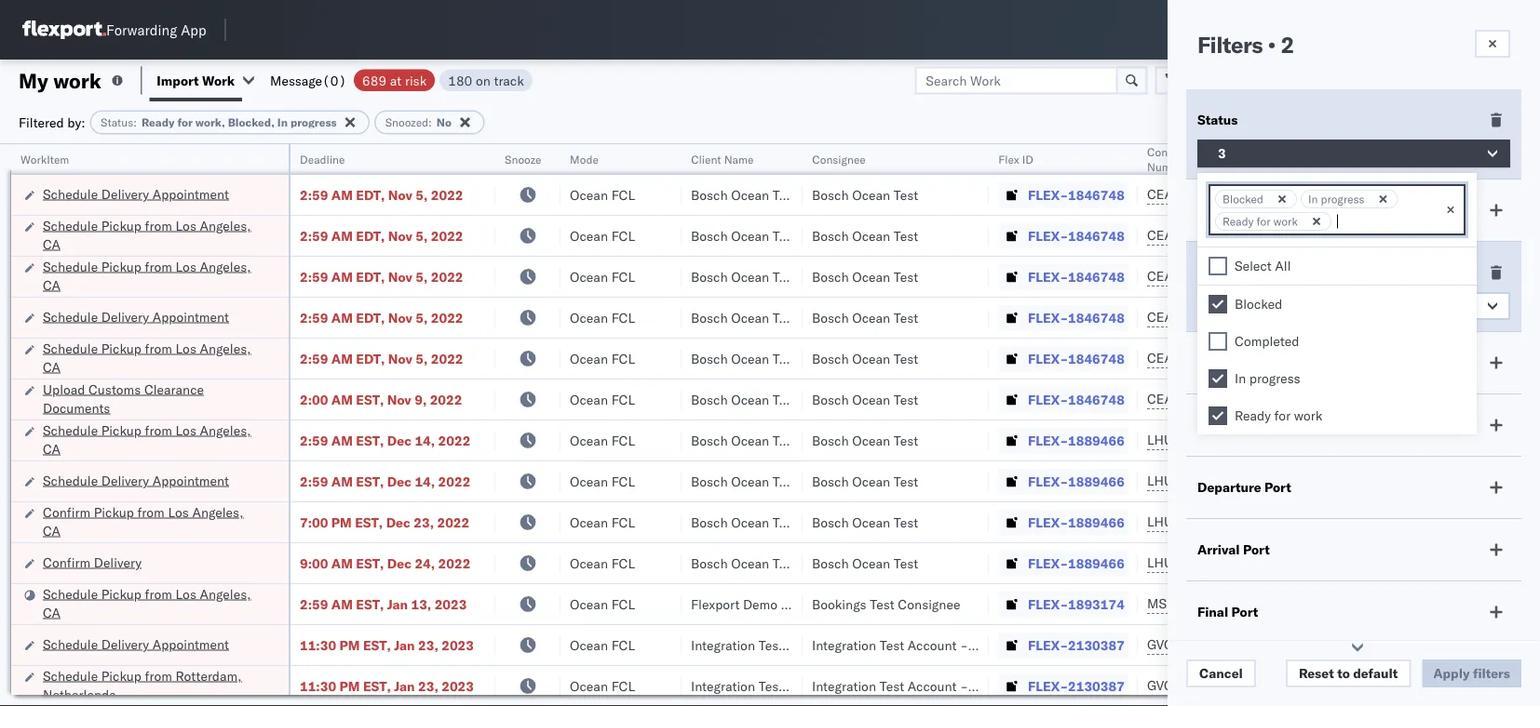 Task type: locate. For each thing, give the bounding box(es) containing it.
client inside 'button'
[[691, 152, 721, 166]]

0 vertical spatial name
[[724, 152, 754, 166]]

from for second schedule pickup from los angeles, ca button schedule pickup from los angeles, ca "link"
[[145, 258, 172, 275]]

0 vertical spatial -
[[960, 637, 968, 654]]

1 horizontal spatial mode
[[1198, 355, 1232, 371]]

2 11:30 pm est, jan 23, 2023 from the top
[[300, 678, 474, 695]]

0 horizontal spatial :
[[133, 115, 137, 129]]

2 1846748 from the top
[[1068, 228, 1125, 244]]

schedule pickup from los angeles, ca for third schedule pickup from los angeles, ca button from the bottom's schedule pickup from los angeles, ca "link"
[[43, 340, 251, 375]]

689
[[362, 72, 387, 88]]

1 edt, from the top
[[356, 187, 385, 203]]

2 lhuu7894563, from the top
[[1147, 473, 1243, 489]]

1 vertical spatial karl
[[972, 678, 996, 695]]

resize handle column header for deadline
[[473, 144, 495, 707]]

delivery up schedule pickup from rotterdam, netherlands at the left of page
[[101, 637, 149, 653]]

pickup inside schedule pickup from rotterdam, netherlands
[[101, 668, 142, 685]]

3 5, from the top
[[416, 269, 428, 285]]

documents
[[43, 400, 110, 416]]

import work
[[157, 72, 235, 88]]

0 vertical spatial client
[[691, 152, 721, 166]]

12 ocean fcl from the top
[[570, 637, 635, 654]]

2 confirm from the top
[[43, 555, 90, 571]]

from
[[145, 217, 172, 234], [145, 258, 172, 275], [145, 340, 172, 357], [145, 422, 172, 439], [137, 504, 165, 521], [145, 586, 172, 603], [145, 668, 172, 685]]

los for 1st schedule pickup from los angeles, ca button from the bottom of the page
[[176, 586, 196, 603]]

pickup inside confirm pickup from los angeles, ca
[[94, 504, 134, 521]]

schedule for 1st schedule pickup from los angeles, ca button from the bottom of the page
[[43, 586, 98, 603]]

resize handle column header
[[266, 144, 289, 707], [473, 144, 495, 707], [538, 144, 561, 707], [659, 144, 682, 707], [780, 144, 803, 707], [967, 144, 989, 707], [1116, 144, 1138, 707], [1237, 144, 1259, 707], [1470, 144, 1492, 707], [1507, 144, 1529, 707]]

uetu5238478 down departure port
[[1247, 514, 1338, 530]]

progress down the mbl/mawb numbers
[[1321, 192, 1365, 206]]

3 schedule from the top
[[43, 258, 98, 275]]

11 fcl from the top
[[612, 596, 635, 613]]

1 vertical spatial client name
[[1198, 417, 1275, 434]]

2 14, from the top
[[415, 474, 435, 490]]

progress down completed
[[1250, 371, 1301, 387]]

los for first schedule pickup from los angeles, ca button
[[176, 217, 196, 234]]

ca inside confirm pickup from los angeles, ca
[[43, 523, 61, 539]]

1 flex- from the top
[[1028, 187, 1068, 203]]

0 vertical spatial 2023
[[435, 596, 467, 613]]

0 vertical spatial gvcu5265864
[[1147, 637, 1239, 653]]

4 schedule delivery appointment button from the top
[[43, 636, 229, 656]]

in down the mbl/mawb numbers
[[1308, 192, 1318, 206]]

1 vertical spatial 2130387
[[1068, 678, 1125, 695]]

snoozed
[[385, 115, 428, 129], [1198, 264, 1250, 281]]

pickup for schedule pickup from rotterdam, netherlands button
[[101, 668, 142, 685]]

flex-1846748
[[1028, 187, 1125, 203], [1028, 228, 1125, 244], [1028, 269, 1125, 285], [1028, 310, 1125, 326], [1028, 351, 1125, 367], [1028, 392, 1125, 408]]

confirm inside confirm pickup from los angeles, ca
[[43, 504, 90, 521]]

1 vertical spatial progress
[[1321, 192, 1365, 206]]

status right by:
[[101, 115, 133, 129]]

actions
[[1484, 152, 1523, 166]]

numbers right mbl/mawb
[[1336, 152, 1382, 166]]

1 vertical spatial account
[[908, 678, 957, 695]]

1 vertical spatial for
[[1257, 215, 1271, 229]]

ready up departure port
[[1235, 408, 1271, 424]]

8 2:59 from the top
[[300, 596, 328, 613]]

gaurav
[[1501, 187, 1540, 203], [1501, 228, 1540, 244], [1501, 310, 1540, 326]]

test123456
[[1268, 187, 1347, 203], [1268, 228, 1347, 244], [1268, 269, 1347, 285], [1268, 310, 1347, 326], [1268, 351, 1347, 367]]

1 integration from the top
[[812, 637, 876, 654]]

status for status : ready for work, blocked, in progress
[[101, 115, 133, 129]]

1 gaurav from the top
[[1501, 187, 1540, 203]]

integration
[[812, 637, 876, 654], [812, 678, 876, 695]]

1 2:59 am edt, nov 5, 2022 from the top
[[300, 187, 463, 203]]

1 schedule pickup from los angeles, ca button from the top
[[43, 217, 264, 256]]

7:00
[[300, 515, 328, 531]]

no inside no 'button'
[[1218, 298, 1236, 314]]

ceau7522281, hlxu6269489, hlxu8034992
[[1147, 186, 1436, 203], [1147, 227, 1436, 244], [1147, 268, 1436, 285], [1147, 309, 1436, 325], [1147, 350, 1436, 366], [1147, 391, 1436, 407]]

2 horizontal spatial progress
[[1321, 192, 1365, 206]]

my work
[[19, 68, 101, 93]]

1 vertical spatial gaurav
[[1501, 228, 1540, 244]]

2:59 am edt, nov 5, 2022
[[300, 187, 463, 203], [300, 228, 463, 244], [300, 269, 463, 285], [300, 310, 463, 326], [300, 351, 463, 367]]

port for departure port
[[1265, 480, 1292, 496]]

mode button
[[561, 148, 663, 167]]

work up by:
[[53, 68, 101, 93]]

0 vertical spatial ready
[[142, 115, 175, 129]]

2:00 am est, nov 9, 2022
[[300, 392, 462, 408]]

ca for third schedule pickup from los angeles, ca button from the bottom's schedule pickup from los angeles, ca "link"
[[43, 359, 61, 375]]

ca for schedule pickup from los angeles, ca "link" associated with first schedule pickup from los angeles, ca button
[[43, 236, 61, 252]]

3 schedule pickup from los angeles, ca from the top
[[43, 340, 251, 375]]

3 hlxu6269489, from the top
[[1246, 268, 1342, 285]]

port right final
[[1232, 604, 1259, 621]]

2 flex-2130387 from the top
[[1028, 678, 1125, 695]]

6 ceau7522281, from the top
[[1147, 391, 1243, 407]]

5,
[[416, 187, 428, 203], [416, 228, 428, 244], [416, 269, 428, 285], [416, 310, 428, 326], [416, 351, 428, 367]]

mbl/mawb numbers button
[[1259, 148, 1473, 167]]

0 horizontal spatial risk
[[405, 72, 427, 88]]

None checkbox
[[1209, 257, 1227, 276], [1209, 295, 1227, 314], [1209, 332, 1227, 351], [1209, 370, 1227, 388], [1209, 407, 1227, 426], [1209, 257, 1227, 276], [1209, 295, 1227, 314], [1209, 332, 1227, 351], [1209, 370, 1227, 388], [1209, 407, 1227, 426]]

: up deadline "button"
[[428, 115, 432, 129]]

2 vertical spatial jan
[[394, 678, 415, 695]]

schedule delivery appointment button up "customs"
[[43, 308, 229, 328]]

schedule pickup from rotterdam, netherlands button
[[43, 667, 264, 706]]

1 vertical spatial port
[[1243, 542, 1270, 558]]

3 hlxu8034992 from the top
[[1345, 268, 1436, 285]]

schedule pickup from los angeles, ca link for 1st schedule pickup from los angeles, ca button from the bottom of the page
[[43, 585, 264, 623]]

jan
[[387, 596, 408, 613], [394, 637, 415, 654], [394, 678, 415, 695]]

schedule delivery appointment up schedule pickup from rotterdam, netherlands at the left of page
[[43, 637, 229, 653]]

1 2:59 am est, dec 14, 2022 from the top
[[300, 433, 471, 449]]

no down 180
[[437, 115, 452, 129]]

schedule delivery appointment up confirm pickup from los angeles, ca
[[43, 473, 229, 489]]

3 2:59 am edt, nov 5, 2022 from the top
[[300, 269, 463, 285]]

1 vertical spatial mode
[[1198, 355, 1232, 371]]

in down completed
[[1235, 371, 1246, 387]]

nov for third schedule pickup from los angeles, ca button from the bottom's schedule pickup from los angeles, ca "link"
[[388, 351, 412, 367]]

confirm for confirm pickup from los angeles, ca
[[43, 504, 90, 521]]

2 schedule pickup from los angeles, ca link from the top
[[43, 258, 264, 295]]

schedule delivery appointment link up "customs"
[[43, 308, 229, 326]]

bosch
[[691, 187, 728, 203], [812, 187, 849, 203], [691, 228, 728, 244], [812, 228, 849, 244], [691, 269, 728, 285], [812, 269, 849, 285], [691, 310, 728, 326], [812, 310, 849, 326], [691, 351, 728, 367], [812, 351, 849, 367], [691, 392, 728, 408], [812, 392, 849, 408], [691, 433, 728, 449], [812, 433, 849, 449], [691, 474, 728, 490], [812, 474, 849, 490], [691, 515, 728, 531], [812, 515, 849, 531], [691, 556, 728, 572], [812, 556, 849, 572]]

reset to default
[[1299, 666, 1398, 682]]

from for schedule pickup from los angeles, ca "link" associated with first schedule pickup from los angeles, ca button
[[145, 217, 172, 234]]

ceau7522281, for second schedule pickup from los angeles, ca button
[[1147, 268, 1243, 285]]

numbers down container
[[1147, 160, 1193, 174]]

angeles, for schedule pickup from los angeles, ca "link" corresponding to 1st schedule pickup from los angeles, ca button from the bottom of the page
[[200, 586, 251, 603]]

maeu9408431
[[1268, 637, 1363, 654], [1268, 678, 1363, 695]]

container numbers
[[1147, 145, 1197, 174]]

:
[[133, 115, 137, 129], [428, 115, 432, 129]]

2 - from the top
[[960, 678, 968, 695]]

in progress
[[1308, 192, 1365, 206], [1235, 371, 1301, 387]]

uetu5238478 up arrival port
[[1247, 473, 1338, 489]]

1 vertical spatial work
[[1274, 215, 1298, 229]]

flex
[[998, 152, 1019, 166]]

los for third schedule pickup from los angeles, ca button from the bottom
[[176, 340, 196, 357]]

2 vertical spatial ready
[[1235, 408, 1271, 424]]

ceau7522281, for upload customs clearance documents button
[[1147, 391, 1243, 407]]

Search Shipments (/) text field
[[1184, 16, 1363, 44]]

0 vertical spatial flex-2130387
[[1028, 637, 1125, 654]]

0 vertical spatial client name
[[691, 152, 754, 166]]

dec left '24,'
[[387, 556, 412, 572]]

confirm inside confirm delivery link
[[43, 555, 90, 571]]

1 vertical spatial ready
[[1223, 215, 1254, 229]]

2 vertical spatial pm
[[339, 678, 360, 695]]

1 1889466 from the top
[[1068, 433, 1125, 449]]

4 uetu5238478 from the top
[[1247, 555, 1338, 571]]

4 appointment from the top
[[153, 637, 229, 653]]

nov for schedule pickup from los angeles, ca "link" associated with first schedule pickup from los angeles, ca button
[[388, 228, 412, 244]]

0 vertical spatial 2130387
[[1068, 637, 1125, 654]]

1 horizontal spatial status
[[1198, 112, 1238, 128]]

0 vertical spatial jan
[[387, 596, 408, 613]]

2:00
[[300, 392, 328, 408]]

ready right at
[[1223, 215, 1254, 229]]

0 vertical spatial ready for work
[[1223, 215, 1298, 229]]

flexport demo consignee
[[691, 596, 844, 613]]

schedule delivery appointment
[[43, 186, 229, 202], [43, 309, 229, 325], [43, 473, 229, 489], [43, 637, 229, 653]]

gvcu5265864
[[1147, 637, 1239, 653], [1147, 678, 1239, 694]]

ready for work inside list box
[[1235, 408, 1323, 424]]

ca
[[43, 236, 61, 252], [43, 277, 61, 293], [43, 359, 61, 375], [43, 441, 61, 457], [43, 523, 61, 539], [43, 605, 61, 621]]

2:59 am est, dec 14, 2022 down 2:00 am est, nov 9, 2022
[[300, 433, 471, 449]]

0 horizontal spatial snoozed
[[385, 115, 428, 129]]

4 schedule pickup from los angeles, ca from the top
[[43, 422, 251, 457]]

schedule delivery appointment link
[[43, 185, 229, 203], [43, 308, 229, 326], [43, 472, 229, 490], [43, 636, 229, 654]]

11:30
[[300, 637, 336, 654], [300, 678, 336, 695]]

8 ocean fcl from the top
[[570, 474, 635, 490]]

test123456 up completed
[[1268, 310, 1347, 326]]

0 vertical spatial snoozed
[[385, 115, 428, 129]]

ready for work
[[1223, 215, 1298, 229], [1235, 408, 1323, 424]]

2 vertical spatial 23,
[[418, 678, 438, 695]]

file exception
[[1223, 72, 1310, 88]]

1 horizontal spatial name
[[1238, 417, 1275, 434]]

list box
[[1198, 248, 1477, 435]]

0 vertical spatial blocked
[[1223, 192, 1264, 206]]

2 vertical spatial in
[[1235, 371, 1246, 387]]

: up workitem button
[[133, 115, 137, 129]]

delivery up confirm pickup from los angeles, ca
[[101, 473, 149, 489]]

port right departure
[[1265, 480, 1292, 496]]

snoozed up deadline "button"
[[385, 115, 428, 129]]

schedule pickup from los angeles, ca link
[[43, 217, 264, 254], [43, 258, 264, 295], [43, 339, 264, 377], [43, 421, 264, 459], [43, 585, 264, 623]]

edt,
[[356, 187, 385, 203], [356, 228, 385, 244], [356, 269, 385, 285], [356, 310, 385, 326], [356, 351, 385, 367]]

schedule delivery appointment button up confirm pickup from los angeles, ca
[[43, 472, 229, 492]]

6 hlxu6269489, from the top
[[1246, 391, 1342, 407]]

2 resize handle column header from the left
[[473, 144, 495, 707]]

1 vertical spatial 11:30 pm est, jan 23, 2023
[[300, 678, 474, 695]]

status : ready for work, blocked, in progress
[[101, 115, 337, 129]]

for left work,
[[177, 115, 193, 129]]

schedule delivery appointment link up schedule pickup from rotterdam, netherlands at the left of page
[[43, 636, 229, 654]]

5 ceau7522281, hlxu6269489, hlxu8034992 from the top
[[1147, 350, 1436, 366]]

appointment up confirm pickup from los angeles, ca link
[[153, 473, 229, 489]]

from inside confirm pickup from los angeles, ca
[[137, 504, 165, 521]]

0 vertical spatial omkar
[[1501, 269, 1540, 285]]

schedule delivery appointment down workitem button
[[43, 186, 229, 202]]

from inside schedule pickup from rotterdam, netherlands
[[145, 668, 172, 685]]

hlxu6269489, for upload customs clearance documents button
[[1246, 391, 1342, 407]]

los inside confirm pickup from los angeles, ca
[[168, 504, 189, 521]]

1 vertical spatial flex-2130387
[[1028, 678, 1125, 695]]

1 schedule from the top
[[43, 186, 98, 202]]

resize handle column header for consignee
[[967, 144, 989, 707]]

uetu5238478 up departure port
[[1247, 432, 1338, 448]]

in right blocked,
[[277, 115, 288, 129]]

0 vertical spatial 14,
[[415, 433, 435, 449]]

for down completed
[[1275, 408, 1291, 424]]

ceau7522281,
[[1147, 186, 1243, 203], [1147, 227, 1243, 244], [1147, 268, 1243, 285], [1147, 309, 1243, 325], [1147, 350, 1243, 366], [1147, 391, 1243, 407]]

1889466
[[1068, 433, 1125, 449], [1068, 474, 1125, 490], [1068, 515, 1125, 531], [1068, 556, 1125, 572]]

hlxu6269489,
[[1246, 186, 1342, 203], [1246, 227, 1342, 244], [1246, 268, 1342, 285], [1246, 309, 1342, 325], [1246, 350, 1342, 366], [1246, 391, 1342, 407]]

blocked right at
[[1223, 192, 1264, 206]]

work
[[202, 72, 235, 88]]

from for third schedule pickup from los angeles, ca button from the bottom's schedule pickup from los angeles, ca "link"
[[145, 340, 172, 357]]

8 resize handle column header from the left
[[1237, 144, 1259, 707]]

0 horizontal spatial client name
[[691, 152, 754, 166]]

0 vertical spatial work
[[53, 68, 101, 93]]

resize handle column header for client name
[[780, 144, 803, 707]]

confirm pickup from los angeles, ca
[[43, 504, 244, 539]]

for up select all
[[1257, 215, 1271, 229]]

2 vertical spatial 2023
[[442, 678, 474, 695]]

1 vertical spatial name
[[1238, 417, 1275, 434]]

flex-
[[1028, 187, 1068, 203], [1028, 228, 1068, 244], [1028, 269, 1068, 285], [1028, 310, 1068, 326], [1028, 351, 1068, 367], [1028, 392, 1068, 408], [1028, 433, 1068, 449], [1028, 474, 1068, 490], [1028, 515, 1068, 531], [1028, 556, 1068, 572], [1028, 596, 1068, 613], [1028, 637, 1068, 654], [1028, 678, 1068, 695]]

lhuu7894563,
[[1147, 432, 1243, 448], [1147, 473, 1243, 489], [1147, 514, 1243, 530], [1147, 555, 1243, 571]]

1 vertical spatial in
[[1308, 192, 1318, 206]]

schedule inside schedule pickup from rotterdam, netherlands
[[43, 668, 98, 685]]

pm for schedule pickup from rotterdam, netherlands
[[339, 678, 360, 695]]

1 vertical spatial no
[[1218, 298, 1236, 314]]

numbers inside container numbers
[[1147, 160, 1193, 174]]

dec down 2:00 am est, nov 9, 2022
[[387, 433, 412, 449]]

9 flex- from the top
[[1028, 515, 1068, 531]]

None text field
[[1335, 213, 1354, 230]]

1 horizontal spatial progress
[[1250, 371, 1301, 387]]

id
[[1022, 152, 1033, 166]]

port for final port
[[1232, 604, 1259, 621]]

ocean
[[570, 187, 608, 203], [731, 187, 769, 203], [852, 187, 891, 203], [570, 228, 608, 244], [731, 228, 769, 244], [852, 228, 891, 244], [570, 269, 608, 285], [731, 269, 769, 285], [852, 269, 891, 285], [570, 310, 608, 326], [731, 310, 769, 326], [852, 310, 891, 326], [570, 351, 608, 367], [731, 351, 769, 367], [852, 351, 891, 367], [570, 392, 608, 408], [731, 392, 769, 408], [852, 392, 891, 408], [570, 433, 608, 449], [731, 433, 769, 449], [852, 433, 891, 449], [570, 474, 608, 490], [731, 474, 769, 490], [852, 474, 891, 490], [570, 515, 608, 531], [731, 515, 769, 531], [852, 515, 891, 531], [570, 556, 608, 572], [731, 556, 769, 572], [852, 556, 891, 572], [570, 596, 608, 613], [570, 637, 608, 654], [570, 678, 608, 695]]

9 ocean fcl from the top
[[570, 515, 635, 531]]

no down select
[[1218, 298, 1236, 314]]

delivery up "customs"
[[101, 309, 149, 325]]

2
[[1281, 31, 1294, 59]]

gaurav for second schedule delivery appointment 'button' from the top of the page
[[1501, 310, 1540, 326]]

2 schedule delivery appointment button from the top
[[43, 308, 229, 328]]

2:59 am est, dec 14, 2022 up 7:00 pm est, dec 23, 2022
[[300, 474, 471, 490]]

delivery inside "button"
[[94, 555, 142, 571]]

3 schedule pickup from los angeles, ca button from the top
[[43, 339, 264, 379]]

1 horizontal spatial in
[[1235, 371, 1246, 387]]

ca for confirm pickup from los angeles, ca link
[[43, 523, 61, 539]]

angeles, inside confirm pickup from los angeles, ca
[[192, 504, 244, 521]]

test123456 for first schedule pickup from los angeles, ca button
[[1268, 228, 1347, 244]]

1 vertical spatial gvcu5265864
[[1147, 678, 1239, 694]]

1 horizontal spatial no
[[1218, 298, 1236, 314]]

appointment for second schedule delivery appointment 'button' from the top of the page
[[153, 309, 229, 325]]

blocked up completed
[[1235, 296, 1283, 312]]

0 horizontal spatial in
[[277, 115, 288, 129]]

am
[[331, 187, 353, 203], [331, 228, 353, 244], [331, 269, 353, 285], [331, 310, 353, 326], [331, 351, 353, 367], [331, 392, 353, 408], [331, 433, 353, 449], [331, 474, 353, 490], [331, 556, 353, 572], [331, 596, 353, 613]]

ready up workitem button
[[142, 115, 175, 129]]

6 ocean fcl from the top
[[570, 392, 635, 408]]

5 schedule pickup from los angeles, ca link from the top
[[43, 585, 264, 623]]

port right arrival
[[1243, 542, 1270, 558]]

0 horizontal spatial client
[[691, 152, 721, 166]]

5 ca from the top
[[43, 523, 61, 539]]

list box containing select all
[[1198, 248, 1477, 435]]

0 vertical spatial gaurav
[[1501, 187, 1540, 203]]

status for status
[[1198, 112, 1238, 128]]

12 fcl from the top
[[612, 637, 635, 654]]

snoozed left the all
[[1198, 264, 1250, 281]]

for
[[177, 115, 193, 129], [1257, 215, 1271, 229], [1275, 408, 1291, 424]]

0 vertical spatial karl
[[972, 637, 996, 654]]

0 vertical spatial 11:30
[[300, 637, 336, 654]]

schedule pickup from los angeles, ca for schedule pickup from los angeles, ca "link" associated with first schedule pickup from los angeles, ca button
[[43, 217, 251, 252]]

angeles, for third schedule pickup from los angeles, ca button from the bottom's schedule pickup from los angeles, ca "link"
[[200, 340, 251, 357]]

jan for schedule pickup from rotterdam, netherlands
[[394, 678, 415, 695]]

dec
[[387, 433, 412, 449], [387, 474, 412, 490], [386, 515, 411, 531], [387, 556, 412, 572]]

0 vertical spatial integration test account - karl lagerfeld
[[812, 637, 1054, 654]]

0 vertical spatial confirm
[[43, 504, 90, 521]]

14, up 7:00 pm est, dec 23, 2022
[[415, 474, 435, 490]]

1846748 for third schedule pickup from los angeles, ca button from the bottom
[[1068, 351, 1125, 367]]

3 schedule delivery appointment link from the top
[[43, 472, 229, 490]]

1 vertical spatial in progress
[[1235, 371, 1301, 387]]

1 vertical spatial 14,
[[415, 474, 435, 490]]

progress up deadline
[[290, 115, 337, 129]]

2 1889466 from the top
[[1068, 474, 1125, 490]]

3 test123456 from the top
[[1268, 269, 1347, 285]]

4 ocean fcl from the top
[[570, 310, 635, 326]]

1 vertical spatial client
[[1198, 417, 1235, 434]]

angeles, for schedule pickup from los angeles, ca "link" associated with first schedule pickup from los angeles, ca button
[[200, 217, 251, 234]]

hlxu8034992 for upload customs clearance documents button
[[1345, 391, 1436, 407]]

3 ceau7522281, from the top
[[1147, 268, 1243, 285]]

4 schedule delivery appointment link from the top
[[43, 636, 229, 654]]

karl
[[972, 637, 996, 654], [972, 678, 996, 695]]

14, down 9,
[[415, 433, 435, 449]]

schedule for schedule pickup from rotterdam, netherlands button
[[43, 668, 98, 685]]

ca for schedule pickup from los angeles, ca "link" corresponding to 1st schedule pickup from los angeles, ca button from the bottom of the page
[[43, 605, 61, 621]]

schedule delivery appointment button up schedule pickup from rotterdam, netherlands at the left of page
[[43, 636, 229, 656]]

consignee for flexport demo consignee
[[781, 596, 844, 613]]

7 schedule from the top
[[43, 473, 98, 489]]

fcl
[[612, 187, 635, 203], [612, 228, 635, 244], [612, 269, 635, 285], [612, 310, 635, 326], [612, 351, 635, 367], [612, 392, 635, 408], [612, 433, 635, 449], [612, 474, 635, 490], [612, 515, 635, 531], [612, 556, 635, 572], [612, 596, 635, 613], [612, 637, 635, 654], [612, 678, 635, 695]]

0 vertical spatial account
[[908, 637, 957, 654]]

1 vertical spatial maeu9408431
[[1268, 678, 1363, 695]]

1 flex-1889466 from the top
[[1028, 433, 1125, 449]]

nov for second schedule pickup from los angeles, ca button schedule pickup from los angeles, ca "link"
[[388, 269, 412, 285]]

6 schedule from the top
[[43, 422, 98, 439]]

1 vertical spatial integration
[[812, 678, 876, 695]]

delivery down confirm pickup from los angeles, ca
[[94, 555, 142, 571]]

in progress down the mbl/mawb numbers
[[1308, 192, 1365, 206]]

resize handle column header for workitem
[[266, 144, 289, 707]]

0 vertical spatial progress
[[290, 115, 337, 129]]

5 schedule pickup from los angeles, ca from the top
[[43, 586, 251, 621]]

5 resize handle column header from the left
[[780, 144, 803, 707]]

6 hlxu8034992 from the top
[[1345, 391, 1436, 407]]

angeles,
[[200, 217, 251, 234], [200, 258, 251, 275], [200, 340, 251, 357], [200, 422, 251, 439], [192, 504, 244, 521], [200, 586, 251, 603]]

work up the all
[[1274, 215, 1298, 229]]

1 horizontal spatial client name
[[1198, 417, 1275, 434]]

4 hlxu6269489, from the top
[[1246, 309, 1342, 325]]

13 ocean fcl from the top
[[570, 678, 635, 695]]

test123456 down completed
[[1268, 351, 1347, 367]]

5 5, from the top
[[416, 351, 428, 367]]

0 vertical spatial port
[[1265, 480, 1292, 496]]

work,
[[195, 115, 225, 129]]

1 horizontal spatial client
[[1198, 417, 1235, 434]]

confirm up 'confirm delivery'
[[43, 504, 90, 521]]

flex-1889466 button
[[998, 428, 1129, 454], [998, 428, 1129, 454], [998, 469, 1129, 495], [998, 469, 1129, 495], [998, 510, 1129, 536], [998, 510, 1129, 536], [998, 551, 1129, 577], [998, 551, 1129, 577]]

status up 3
[[1198, 112, 1238, 128]]

delivery down workitem button
[[101, 186, 149, 202]]

filters
[[1198, 31, 1263, 59]]

5 1846748 from the top
[[1068, 351, 1125, 367]]

schedule delivery appointment up "customs"
[[43, 309, 229, 325]]

schedule delivery appointment link up confirm pickup from los angeles, ca
[[43, 472, 229, 490]]

flex-2130387
[[1028, 637, 1125, 654], [1028, 678, 1125, 695]]

2 gaurav from the top
[[1501, 228, 1540, 244]]

1 lagerfeld from the top
[[999, 637, 1054, 654]]

ready for work up select all
[[1223, 215, 1298, 229]]

appointment up the clearance
[[153, 309, 229, 325]]

1 vertical spatial integration test account - karl lagerfeld
[[812, 678, 1054, 695]]

risk right at
[[1215, 202, 1239, 218]]

netherlands
[[43, 687, 116, 703]]

no
[[437, 115, 452, 129], [1218, 298, 1236, 314]]

1 5, from the top
[[416, 187, 428, 203]]

1 vertical spatial risk
[[1215, 202, 1239, 218]]

689 at risk
[[362, 72, 427, 88]]

0 vertical spatial pm
[[331, 515, 352, 531]]

0 vertical spatial maeu9408431
[[1268, 637, 1363, 654]]

schedule delivery appointment button down workitem button
[[43, 185, 229, 205]]

13 fcl from the top
[[612, 678, 635, 695]]

0 vertical spatial mode
[[570, 152, 599, 166]]

1 2130387 from the top
[[1068, 637, 1125, 654]]

bosch ocean test
[[691, 187, 797, 203], [812, 187, 919, 203], [691, 228, 797, 244], [812, 228, 919, 244], [691, 269, 797, 285], [812, 269, 919, 285], [691, 310, 797, 326], [812, 310, 919, 326], [691, 351, 797, 367], [812, 351, 919, 367], [691, 392, 797, 408], [812, 392, 919, 408], [691, 433, 797, 449], [812, 433, 919, 449], [691, 474, 797, 490], [812, 474, 919, 490], [691, 515, 797, 531], [812, 515, 919, 531], [691, 556, 797, 572], [812, 556, 919, 572]]

schedule delivery appointment link down workitem button
[[43, 185, 229, 203]]

4 lhuu7894563, uetu5238478 from the top
[[1147, 555, 1338, 571]]

1 vertical spatial 11:30
[[300, 678, 336, 695]]

2 vertical spatial for
[[1275, 408, 1291, 424]]

status
[[1198, 112, 1238, 128], [101, 115, 133, 129]]

1 schedule delivery appointment link from the top
[[43, 185, 229, 203]]

pickup for second schedule pickup from los angeles, ca button from the bottom
[[101, 422, 142, 439]]

in progress down completed
[[1235, 371, 1301, 387]]

2023 for schedule pickup from rotterdam, netherlands
[[442, 678, 474, 695]]

forwarding app link
[[22, 20, 206, 39]]

snooze
[[505, 152, 541, 166]]

0 vertical spatial lagerfeld
[[999, 637, 1054, 654]]

appointment up rotterdam,
[[153, 637, 229, 653]]

0 vertical spatial integration
[[812, 637, 876, 654]]

pickup for first schedule pickup from los angeles, ca button
[[101, 217, 142, 234]]

msdu7304509
[[1147, 596, 1242, 612]]

schedule for second schedule pickup from los angeles, ca button from the bottom
[[43, 422, 98, 439]]

file exception button
[[1194, 67, 1322, 95], [1194, 67, 1322, 95]]

5 am from the top
[[331, 351, 353, 367]]

schedule for second schedule delivery appointment 'button' from the top of the page
[[43, 309, 98, 325]]

0 vertical spatial for
[[177, 115, 193, 129]]

1 horizontal spatial snoozed
[[1198, 264, 1250, 281]]

11 flex- from the top
[[1028, 596, 1068, 613]]

select
[[1235, 258, 1272, 274]]

2:59 am est, dec 14, 2022
[[300, 433, 471, 449], [300, 474, 471, 490]]

schedule for first schedule delivery appointment 'button' from the bottom of the page
[[43, 637, 98, 653]]

0 horizontal spatial no
[[437, 115, 452, 129]]

client
[[691, 152, 721, 166], [1198, 417, 1235, 434]]

0 vertical spatial in progress
[[1308, 192, 1365, 206]]

numbers inside button
[[1336, 152, 1382, 166]]

3 edt, from the top
[[356, 269, 385, 285]]

1 confirm from the top
[[43, 504, 90, 521]]

6 1846748 from the top
[[1068, 392, 1125, 408]]

1 vertical spatial 2:59 am est, dec 14, 2022
[[300, 474, 471, 490]]

1 vertical spatial blocked
[[1235, 296, 1283, 312]]

confirm down confirm pickup from los angeles, ca
[[43, 555, 90, 571]]

3 ca from the top
[[43, 359, 61, 375]]

uetu5238478 right arrival
[[1247, 555, 1338, 571]]

schedule
[[43, 186, 98, 202], [43, 217, 98, 234], [43, 258, 98, 275], [43, 309, 98, 325], [43, 340, 98, 357], [43, 422, 98, 439], [43, 473, 98, 489], [43, 586, 98, 603], [43, 637, 98, 653], [43, 668, 98, 685]]

: for status
[[133, 115, 137, 129]]

ready for work down completed
[[1235, 408, 1323, 424]]

1 schedule pickup from los angeles, ca from the top
[[43, 217, 251, 252]]

client name inside 'button'
[[691, 152, 754, 166]]

0 vertical spatial 11:30 pm est, jan 23, 2023
[[300, 637, 474, 654]]

0 horizontal spatial for
[[177, 115, 193, 129]]

work down completed
[[1294, 408, 1323, 424]]

2 vertical spatial port
[[1232, 604, 1259, 621]]

ceau7522281, hlxu6269489, hlxu8034992 for first schedule pickup from los angeles, ca button
[[1147, 227, 1436, 244]]

nov
[[388, 187, 412, 203], [388, 228, 412, 244], [388, 269, 412, 285], [388, 310, 412, 326], [388, 351, 412, 367], [387, 392, 411, 408]]

risk right 'at' on the left top
[[405, 72, 427, 88]]

test123456 down mbl/mawb
[[1268, 187, 1347, 203]]

pm for confirm pickup from los angeles, ca
[[331, 515, 352, 531]]

schedule pickup from los angeles, ca for second schedule pickup from los angeles, ca button schedule pickup from los angeles, ca "link"
[[43, 258, 251, 293]]

1 vertical spatial confirm
[[43, 555, 90, 571]]

uetu5238478
[[1247, 432, 1338, 448], [1247, 473, 1338, 489], [1247, 514, 1338, 530], [1247, 555, 1338, 571]]

test123456 up the all
[[1268, 228, 1347, 244]]

pickup for 1st schedule pickup from los angeles, ca button from the bottom of the page
[[101, 586, 142, 603]]

flexport. image
[[22, 20, 106, 39]]

1 vertical spatial 2023
[[442, 637, 474, 654]]

1 11:30 pm est, jan 23, 2023 from the top
[[300, 637, 474, 654]]

1 abcdefg78456546 from the top
[[1268, 433, 1394, 449]]

schedule pickup from los angeles, ca link for third schedule pickup from los angeles, ca button from the bottom
[[43, 339, 264, 377]]

5 hlxu8034992 from the top
[[1345, 350, 1436, 366]]

3 resize handle column header from the left
[[538, 144, 561, 707]]

1846748
[[1068, 187, 1125, 203], [1068, 228, 1125, 244], [1068, 269, 1125, 285], [1068, 310, 1125, 326], [1068, 351, 1125, 367], [1068, 392, 1125, 408]]

schedule delivery appointment link for third schedule delivery appointment 'button' from the top
[[43, 472, 229, 490]]

test123456 up no 'button'
[[1268, 269, 1347, 285]]

appointment down workitem button
[[153, 186, 229, 202]]

3 abcdefg78456546 from the top
[[1268, 515, 1394, 531]]

4 schedule pickup from los angeles, ca link from the top
[[43, 421, 264, 459]]



Task type: describe. For each thing, give the bounding box(es) containing it.
7 2:59 from the top
[[300, 474, 328, 490]]

message (0)
[[270, 72, 347, 88]]

from for schedule pickup from los angeles, ca "link" corresponding to 1st schedule pickup from los angeles, ca button from the bottom of the page
[[145, 586, 172, 603]]

schedule pickup from rotterdam, netherlands
[[43, 668, 242, 703]]

mbl/mawb
[[1268, 152, 1333, 166]]

dec up 7:00 pm est, dec 23, 2022
[[387, 474, 412, 490]]

2 2:59 am est, dec 14, 2022 from the top
[[300, 474, 471, 490]]

3 flex-1846748 from the top
[[1028, 269, 1125, 285]]

delivery for second schedule delivery appointment 'button' from the top of the page
[[101, 309, 149, 325]]

2 2:59 am edt, nov 5, 2022 from the top
[[300, 228, 463, 244]]

4 edt, from the top
[[356, 310, 385, 326]]

pickup for second schedule pickup from los angeles, ca button
[[101, 258, 142, 275]]

1 vertical spatial pm
[[339, 637, 360, 654]]

batch
[[1437, 72, 1473, 88]]

5 flex-1846748 from the top
[[1028, 351, 1125, 367]]

final
[[1198, 604, 1229, 621]]

8 fcl from the top
[[612, 474, 635, 490]]

1 11:30 from the top
[[300, 637, 336, 654]]

schedule delivery appointment link for 4th schedule delivery appointment 'button' from the bottom of the page
[[43, 185, 229, 203]]

3 lhuu7894563, from the top
[[1147, 514, 1243, 530]]

from for confirm pickup from los angeles, ca link
[[137, 504, 165, 521]]

4 flex- from the top
[[1028, 310, 1068, 326]]

appointment for third schedule delivery appointment 'button' from the top
[[153, 473, 229, 489]]

6 flex- from the top
[[1028, 392, 1068, 408]]

at risk
[[1198, 202, 1239, 218]]

1 2:59 from the top
[[300, 187, 328, 203]]

3 am from the top
[[331, 269, 353, 285]]

edt, for third schedule pickup from los angeles, ca button from the bottom's schedule pickup from los angeles, ca "link"
[[356, 351, 385, 367]]

filters • 2
[[1198, 31, 1294, 59]]

2 account from the top
[[908, 678, 957, 695]]

omkar for ceau7522281, hlxu6269489, hlxu8034992
[[1501, 269, 1540, 285]]

upload customs clearance documents link
[[43, 380, 264, 418]]

customs
[[89, 381, 141, 398]]

2 11:30 from the top
[[300, 678, 336, 695]]

23, for schedule pickup from rotterdam, netherlands
[[418, 678, 438, 695]]

5 flex- from the top
[[1028, 351, 1068, 367]]

name inside 'button'
[[724, 152, 754, 166]]

from for schedule pickup from los angeles, ca "link" corresponding to second schedule pickup from los angeles, ca button from the bottom
[[145, 422, 172, 439]]

consignee button
[[803, 148, 970, 167]]

2 lhuu7894563, uetu5238478 from the top
[[1147, 473, 1338, 489]]

5 2:59 am edt, nov 5, 2022 from the top
[[300, 351, 463, 367]]

1 vertical spatial 23,
[[418, 637, 438, 654]]

resize handle column header for container numbers
[[1237, 144, 1259, 707]]

delivery for first schedule delivery appointment 'button' from the bottom of the page
[[101, 637, 149, 653]]

angeles, for confirm pickup from los angeles, ca link
[[192, 504, 244, 521]]

at
[[1198, 202, 1212, 218]]

10 flex- from the top
[[1028, 556, 1068, 572]]

ceau7522281, hlxu6269489, hlxu8034992 for second schedule pickup from los angeles, ca button
[[1147, 268, 1436, 285]]

2 horizontal spatial for
[[1275, 408, 1291, 424]]

3 2:59 from the top
[[300, 269, 328, 285]]

2 karl from the top
[[972, 678, 996, 695]]

delivery for 4th schedule delivery appointment 'button' from the bottom of the page
[[101, 186, 149, 202]]

completed
[[1235, 333, 1300, 350]]

flexport
[[691, 596, 740, 613]]

cancel
[[1200, 666, 1243, 682]]

2 flex-1889466 from the top
[[1028, 474, 1125, 490]]

edt, for second schedule pickup from los angeles, ca button schedule pickup from los angeles, ca "link"
[[356, 269, 385, 285]]

3 ocean fcl from the top
[[570, 269, 635, 285]]

bookings test consignee
[[812, 596, 961, 613]]

5, for second schedule pickup from los angeles, ca button schedule pickup from los angeles, ca "link"
[[416, 269, 428, 285]]

1 horizontal spatial risk
[[1215, 202, 1239, 218]]

appointment for first schedule delivery appointment 'button' from the bottom of the page
[[153, 637, 229, 653]]

7 am from the top
[[331, 433, 353, 449]]

5, for schedule pickup from los angeles, ca "link" associated with first schedule pickup from los angeles, ca button
[[416, 228, 428, 244]]

3 uetu5238478 from the top
[[1247, 514, 1338, 530]]

consignee for bookings test consignee
[[898, 596, 961, 613]]

confirm delivery button
[[43, 554, 142, 574]]

0 vertical spatial risk
[[405, 72, 427, 88]]

blocked inside list box
[[1235, 296, 1283, 312]]

3 schedule delivery appointment button from the top
[[43, 472, 229, 492]]

2 ocean fcl from the top
[[570, 228, 635, 244]]

1 vertical spatial jan
[[394, 637, 415, 654]]

forwarding app
[[106, 21, 206, 39]]

2 integration test account - karl lagerfeld from the top
[[812, 678, 1054, 695]]

arrival
[[1198, 542, 1240, 558]]

2 2130387 from the top
[[1068, 678, 1125, 695]]

operato
[[1501, 152, 1540, 166]]

workitem
[[20, 152, 69, 166]]

gaurav for 4th schedule delivery appointment 'button' from the bottom of the page
[[1501, 187, 1540, 203]]

default
[[1353, 666, 1398, 682]]

departure
[[1198, 480, 1262, 496]]

1 ceau7522281, from the top
[[1147, 186, 1243, 203]]

ceau7522281, hlxu6269489, hlxu8034992 for upload customs clearance documents button
[[1147, 391, 1436, 407]]

ceau7522281, for third schedule pickup from los angeles, ca button from the bottom
[[1147, 350, 1243, 366]]

10 am from the top
[[331, 596, 353, 613]]

1 integration test account - karl lagerfeld from the top
[[812, 637, 1054, 654]]

clearance
[[144, 381, 204, 398]]

no button
[[1198, 292, 1511, 320]]

1 horizontal spatial in progress
[[1308, 192, 1365, 206]]

2:59 am est, jan 13, 2023
[[300, 596, 467, 613]]

12 flex- from the top
[[1028, 637, 1068, 654]]

1846748 for first schedule pickup from los angeles, ca button
[[1068, 228, 1125, 244]]

schedule pickup from los angeles, ca for schedule pickup from los angeles, ca "link" corresponding to 1st schedule pickup from los angeles, ca button from the bottom of the page
[[43, 586, 251, 621]]

message
[[270, 72, 322, 88]]

2 integration from the top
[[812, 678, 876, 695]]

flex id
[[998, 152, 1033, 166]]

4 abcdefg78456546 from the top
[[1268, 556, 1394, 572]]

6 fcl from the top
[[612, 392, 635, 408]]

test123456 for second schedule pickup from los angeles, ca button
[[1268, 269, 1347, 285]]

los for 'confirm pickup from los angeles, ca' button
[[168, 504, 189, 521]]

mode inside mode button
[[570, 152, 599, 166]]

schedule pickup from los angeles, ca link for second schedule pickup from los angeles, ca button
[[43, 258, 264, 295]]

3 schedule delivery appointment from the top
[[43, 473, 229, 489]]

1 lhuu7894563, from the top
[[1147, 432, 1243, 448]]

4 lhuu7894563, from the top
[[1147, 555, 1243, 571]]

test123456 for third schedule pickup from los angeles, ca button from the bottom
[[1268, 351, 1347, 367]]

resize handle column header for mode
[[659, 144, 682, 707]]

1 fcl from the top
[[612, 187, 635, 203]]

filtered by:
[[19, 114, 85, 130]]

0 vertical spatial no
[[437, 115, 452, 129]]

5, for third schedule pickup from los angeles, ca button from the bottom's schedule pickup from los angeles, ca "link"
[[416, 351, 428, 367]]

numbers for container numbers
[[1147, 160, 1193, 174]]

3 fcl from the top
[[612, 269, 635, 285]]

edt, for schedule pickup from los angeles, ca "link" associated with first schedule pickup from los angeles, ca button
[[356, 228, 385, 244]]

4 hlxu8034992 from the top
[[1345, 309, 1436, 325]]

my
[[19, 68, 48, 93]]

schedule for 4th schedule delivery appointment 'button' from the bottom of the page
[[43, 186, 98, 202]]

jan for schedule pickup from los angeles, ca
[[387, 596, 408, 613]]

1 schedule delivery appointment button from the top
[[43, 185, 229, 205]]

upload customs clearance documents button
[[43, 380, 264, 420]]

6 flex-1846748 from the top
[[1028, 392, 1125, 408]]

4 5, from the top
[[416, 310, 428, 326]]

9,
[[415, 392, 427, 408]]

4 flex-1846748 from the top
[[1028, 310, 1125, 326]]

reset to default button
[[1286, 660, 1411, 688]]

5 ocean fcl from the top
[[570, 351, 635, 367]]

appointment for 4th schedule delivery appointment 'button' from the bottom of the page
[[153, 186, 229, 202]]

schedule pickup from rotterdam, netherlands link
[[43, 667, 264, 705]]

snoozed for snoozed
[[1198, 264, 1250, 281]]

9 fcl from the top
[[612, 515, 635, 531]]

11 ocean fcl from the top
[[570, 596, 635, 613]]

3 lhuu7894563, uetu5238478 from the top
[[1147, 514, 1338, 530]]

at
[[390, 72, 402, 88]]

23, for confirm pickup from los angeles, ca
[[414, 515, 434, 531]]

13 flex- from the top
[[1028, 678, 1068, 695]]

3 1889466 from the top
[[1068, 515, 1125, 531]]

0 vertical spatial in
[[277, 115, 288, 129]]

deadline button
[[291, 148, 477, 167]]

: for snoozed
[[428, 115, 432, 129]]

delivery for third schedule delivery appointment 'button' from the top
[[101, 473, 149, 489]]

ca for schedule pickup from los angeles, ca "link" corresponding to second schedule pickup from los angeles, ca button from the bottom
[[43, 441, 61, 457]]

2 schedule delivery appointment from the top
[[43, 309, 229, 325]]

ca for second schedule pickup from los angeles, ca button schedule pickup from los angeles, ca "link"
[[43, 277, 61, 293]]

4 1889466 from the top
[[1068, 556, 1125, 572]]

Search Work text field
[[915, 67, 1118, 95]]

delivery for confirm delivery "button" on the left bottom of page
[[94, 555, 142, 571]]

1 uetu5238478 from the top
[[1247, 432, 1338, 448]]

2 vertical spatial progress
[[1250, 371, 1301, 387]]

4 fcl from the top
[[612, 310, 635, 326]]

angeles, for schedule pickup from los angeles, ca "link" corresponding to second schedule pickup from los angeles, ca button from the bottom
[[200, 422, 251, 439]]

app
[[181, 21, 206, 39]]

4 flex-1889466 from the top
[[1028, 556, 1125, 572]]

1 schedule delivery appointment from the top
[[43, 186, 229, 202]]

ceau7522281, for first schedule pickup from los angeles, ca button
[[1147, 227, 1243, 244]]

workitem button
[[11, 148, 270, 167]]

2023 for schedule pickup from los angeles, ca
[[435, 596, 467, 613]]

ceau7522281, hlxu6269489, hlxu8034992 for third schedule pickup from los angeles, ca button from the bottom
[[1147, 350, 1436, 366]]

hlxu6269489, for first schedule pickup from los angeles, ca button
[[1246, 227, 1342, 244]]

1 account from the top
[[908, 637, 957, 654]]

hlxu8034992 for first schedule pickup from los angeles, ca button
[[1345, 227, 1436, 244]]

8 flex- from the top
[[1028, 474, 1068, 490]]

confirm pickup from los angeles, ca link
[[43, 503, 264, 541]]

2 gvcu5265864 from the top
[[1147, 678, 1239, 694]]

to
[[1337, 666, 1350, 682]]

0 horizontal spatial in progress
[[1235, 371, 1301, 387]]

from for schedule pickup from rotterdam, netherlands link
[[145, 668, 172, 685]]

numbers for mbl/mawb numbers
[[1336, 152, 1382, 166]]

flex-1893174
[[1028, 596, 1125, 613]]

2 lagerfeld from the top
[[999, 678, 1054, 695]]

flex id button
[[989, 148, 1119, 167]]

1 flex-2130387 from the top
[[1028, 637, 1125, 654]]

consignee inside consignee button
[[812, 152, 866, 166]]

filtered
[[19, 114, 64, 130]]

hlxu8034992 for third schedule pickup from los angeles, ca button from the bottom
[[1345, 350, 1436, 366]]

exception
[[1249, 72, 1310, 88]]

los for second schedule pickup from los angeles, ca button from the bottom
[[176, 422, 196, 439]]

confirm pickup from los angeles, ca button
[[43, 503, 264, 542]]

los for second schedule pickup from los angeles, ca button
[[176, 258, 196, 275]]

batch action
[[1437, 72, 1518, 88]]

angeles, for second schedule pickup from los angeles, ca button schedule pickup from los angeles, ca "link"
[[200, 258, 251, 275]]

24,
[[415, 556, 435, 572]]

upload customs clearance documents
[[43, 381, 204, 416]]

departure port
[[1198, 480, 1292, 496]]

hlxu6269489, for third schedule pickup from los angeles, ca button from the bottom
[[1246, 350, 1342, 366]]

1846748 for second schedule pickup from los angeles, ca button
[[1068, 269, 1125, 285]]

1 horizontal spatial for
[[1257, 215, 1271, 229]]

1 flex-1846748 from the top
[[1028, 187, 1125, 203]]

arrival port
[[1198, 542, 1270, 558]]

resize handle column header for mbl/mawb numbers
[[1470, 144, 1492, 707]]

•
[[1268, 31, 1276, 59]]

all
[[1275, 258, 1291, 274]]

confirm delivery
[[43, 555, 142, 571]]

4 schedule delivery appointment from the top
[[43, 637, 229, 653]]

8 am from the top
[[331, 474, 353, 490]]

action
[[1476, 72, 1518, 88]]

final port
[[1198, 604, 1259, 621]]

select all
[[1235, 258, 1291, 274]]

3
[[1218, 145, 1226, 162]]

jaehyu
[[1501, 637, 1540, 654]]

0 horizontal spatial progress
[[290, 115, 337, 129]]

resize handle column header for flex id
[[1116, 144, 1138, 707]]

by:
[[67, 114, 85, 130]]

1893174
[[1068, 596, 1125, 613]]

file
[[1223, 72, 1246, 88]]

container
[[1147, 145, 1197, 159]]

reset
[[1299, 666, 1334, 682]]

pickup for third schedule pickup from los angeles, ca button from the bottom
[[101, 340, 142, 357]]

1846748 for upload customs clearance documents button
[[1068, 392, 1125, 408]]

180
[[448, 72, 472, 88]]

schedule delivery appointment link for second schedule delivery appointment 'button' from the top of the page
[[43, 308, 229, 326]]

hlxu8034992 for second schedule pickup from los angeles, ca button
[[1345, 268, 1436, 285]]

schedule pickup from los angeles, ca link for second schedule pickup from los angeles, ca button from the bottom
[[43, 421, 264, 459]]

1 gvcu5265864 from the top
[[1147, 637, 1239, 653]]

1 am from the top
[[331, 187, 353, 203]]

7 flex- from the top
[[1028, 433, 1068, 449]]

schedule pickup from los angeles, ca for schedule pickup from los angeles, ca "link" corresponding to second schedule pickup from los angeles, ca button from the bottom
[[43, 422, 251, 457]]

hlxu6269489, for second schedule pickup from los angeles, ca button
[[1246, 268, 1342, 285]]

2 vertical spatial work
[[1294, 408, 1323, 424]]

schedule for first schedule pickup from los angeles, ca button
[[43, 217, 98, 234]]

9 am from the top
[[331, 556, 353, 572]]

9:00 am est, dec 24, 2022
[[300, 556, 471, 572]]

on
[[476, 72, 491, 88]]

demo
[[743, 596, 778, 613]]

schedule for second schedule pickup from los angeles, ca button
[[43, 258, 98, 275]]

schedule delivery appointment link for first schedule delivery appointment 'button' from the bottom of the page
[[43, 636, 229, 654]]

blocked,
[[228, 115, 275, 129]]

import work button
[[157, 72, 235, 88]]

10 fcl from the top
[[612, 556, 635, 572]]

deadline
[[300, 152, 345, 166]]

3 button
[[1198, 140, 1511, 168]]

1 hlxu6269489, from the top
[[1246, 186, 1342, 203]]

batch action button
[[1408, 67, 1530, 95]]

omkar for lhuu7894563, uetu5238478
[[1501, 515, 1540, 531]]

container numbers button
[[1138, 141, 1240, 174]]

cancel button
[[1186, 660, 1256, 688]]

import
[[157, 72, 199, 88]]

snoozed for snoozed : no
[[385, 115, 428, 129]]

1 test123456 from the top
[[1268, 187, 1347, 203]]

4 ceau7522281, from the top
[[1147, 309, 1243, 325]]

1 ocean fcl from the top
[[570, 187, 635, 203]]

port for arrival port
[[1243, 542, 1270, 558]]

1 hlxu8034992 from the top
[[1345, 186, 1436, 203]]

1 ceau7522281, hlxu6269489, hlxu8034992 from the top
[[1147, 186, 1436, 203]]

bookings
[[812, 596, 867, 613]]

13,
[[411, 596, 431, 613]]

dec up 9:00 am est, dec 24, 2022
[[386, 515, 411, 531]]

mbl/mawb numbers
[[1268, 152, 1382, 166]]

2 flex-1846748 from the top
[[1028, 228, 1125, 244]]

rotterdam,
[[176, 668, 242, 685]]



Task type: vqa. For each thing, say whether or not it's contained in the screenshot.
Originates
no



